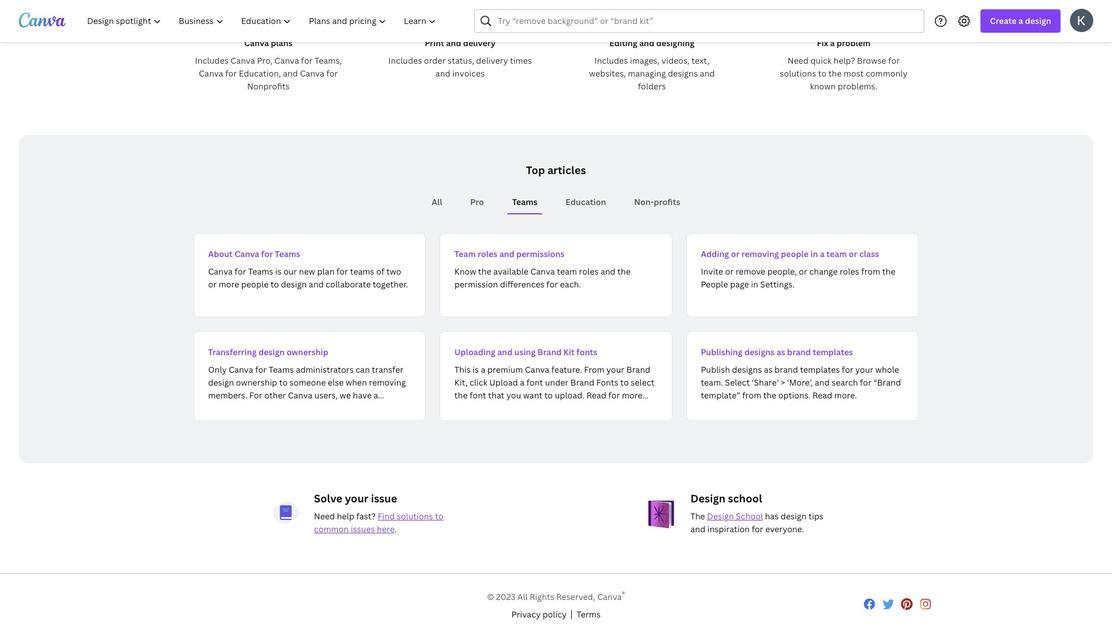 Task type: locate. For each thing, give the bounding box(es) containing it.
invoices
[[452, 68, 485, 79]]

policy
[[543, 609, 567, 620]]

1 vertical spatial templates
[[800, 364, 840, 375]]

a up change
[[820, 249, 825, 260]]

designs
[[668, 68, 698, 79], [744, 347, 775, 358], [732, 364, 762, 375]]

0 vertical spatial more
[[219, 279, 239, 290]]

all right 2023
[[518, 592, 528, 603]]

ownership
[[287, 347, 328, 358], [236, 377, 277, 388]]

non-profits
[[634, 196, 680, 208]]

commonly
[[866, 68, 908, 79]]

need quick help? browse for solutions to the most commonly known problems.
[[780, 55, 908, 92]]

0 vertical spatial brand
[[538, 347, 562, 358]]

>
[[781, 377, 785, 388]]

0 horizontal spatial your
[[345, 492, 369, 506]]

canva down 'transferring'
[[229, 364, 253, 375]]

your left whole at right
[[855, 364, 874, 375]]

about
[[208, 249, 233, 260]]

to inside the only canva for teams administrators can transfer design ownership to someone else when removing members. for other canva users, we have a recommended workaround.
[[279, 377, 288, 388]]

includes inside includes images, videos, text, websites, managing designs and folders
[[594, 55, 628, 66]]

permission
[[455, 279, 498, 290]]

brand left "kit"
[[538, 347, 562, 358]]

1 vertical spatial designs
[[744, 347, 775, 358]]

design inside dropdown button
[[1025, 15, 1051, 26]]

problems.
[[838, 81, 877, 92]]

1 vertical spatial as
[[764, 364, 773, 375]]

details.
[[455, 403, 483, 414]]

for left the teams,
[[301, 55, 313, 66]]

0 horizontal spatial all
[[432, 196, 442, 208]]

to right fonts
[[620, 377, 629, 388]]

and inside canva for teams is our new plan for teams of two or more people to design and collaborate together.
[[309, 279, 324, 290]]

design
[[691, 492, 726, 506], [707, 511, 734, 522]]

0 horizontal spatial ownership
[[236, 377, 277, 388]]

education button
[[561, 191, 611, 213]]

transferring
[[208, 347, 257, 358]]

is left 'our'
[[275, 266, 282, 277]]

removing inside the only canva for teams administrators can transfer design ownership to someone else when removing members. for other canva users, we have a recommended workaround.
[[369, 377, 406, 388]]

from down 'share'
[[742, 390, 761, 401]]

or inside canva for teams is our new plan for teams of two or more people to design and collaborate together.
[[208, 279, 217, 290]]

design up the
[[691, 492, 726, 506]]

design inside the only canva for teams administrators can transfer design ownership to someone else when removing members. for other canva users, we have a recommended workaround.
[[208, 377, 234, 388]]

1 horizontal spatial as
[[777, 347, 785, 358]]

1 includes from the left
[[195, 55, 229, 66]]

solutions inside need quick help? browse for solutions to the most commonly known problems.
[[780, 68, 816, 79]]

people up people,
[[781, 249, 809, 260]]

and inside the includes canva pro, canva for teams, canva for education, and canva for nonprofits
[[283, 68, 298, 79]]

of
[[376, 266, 384, 277]]

all left the pro
[[432, 196, 442, 208]]

pro
[[470, 196, 484, 208]]

need inside need quick help? browse for solutions to the most commonly known problems.
[[788, 55, 809, 66]]

and inside includes order status, delivery times and invoices
[[436, 68, 450, 79]]

design down 'our'
[[281, 279, 307, 290]]

the inside this is a premium canva feature. from your brand kit, click upload a font under brand fonts to select the font that you want to upload. read for more details.
[[455, 390, 468, 401]]

kit,
[[455, 377, 468, 388]]

known
[[810, 81, 836, 92]]

templates
[[813, 347, 853, 358], [800, 364, 840, 375]]

0 vertical spatial people
[[781, 249, 809, 260]]

1 vertical spatial font
[[470, 390, 486, 401]]

teams inside the only canva for teams administrators can transfer design ownership to someone else when removing members. for other canva users, we have a recommended workaround.
[[269, 364, 294, 375]]

from down class
[[861, 266, 880, 277]]

0 horizontal spatial more
[[219, 279, 239, 290]]

brand up the >
[[775, 364, 798, 375]]

designs inside publish designs as brand templates for your whole team. select 'share' > 'more', and search for "brand template" from the options. read more.
[[732, 364, 762, 375]]

the inside invite or remove people, or change roles from the people page in settings.
[[882, 266, 895, 277]]

1 horizontal spatial is
[[473, 364, 479, 375]]

ownership up 'administrators'
[[287, 347, 328, 358]]

design right create at the top right
[[1025, 15, 1051, 26]]

fast?
[[356, 511, 376, 522]]

0 horizontal spatial read
[[587, 390, 606, 401]]

2 horizontal spatial brand
[[627, 364, 650, 375]]

font down click
[[470, 390, 486, 401]]

pro,
[[257, 55, 273, 66]]

a up click
[[481, 364, 485, 375]]

someone
[[290, 377, 326, 388]]

1 vertical spatial delivery
[[476, 55, 508, 66]]

1 read from the left
[[587, 390, 606, 401]]

canva up terms
[[597, 592, 622, 603]]

need left quick
[[788, 55, 809, 66]]

read
[[587, 390, 606, 401], [813, 390, 832, 401]]

brand up 'more',
[[787, 347, 811, 358]]

quick
[[811, 55, 832, 66]]

find solutions to common issues here link
[[314, 511, 444, 535]]

canva inside © 2023 all rights reserved, canva ®
[[597, 592, 622, 603]]

0 horizontal spatial removing
[[369, 377, 406, 388]]

removing down transfer
[[369, 377, 406, 388]]

to up the known
[[818, 68, 827, 79]]

1 vertical spatial solutions
[[397, 511, 433, 522]]

removing
[[742, 249, 779, 260], [369, 377, 406, 388]]

else
[[328, 377, 344, 388]]

people
[[781, 249, 809, 260], [241, 279, 269, 290]]

roles inside the know the available canva team roles and the permission differences for each.
[[579, 266, 599, 277]]

a right create at the top right
[[1019, 15, 1023, 26]]

roles right team at top
[[478, 249, 497, 260]]

find
[[378, 511, 395, 522]]

editing
[[609, 37, 637, 49]]

canva inside the know the available canva team roles and the permission differences for each.
[[530, 266, 555, 277]]

canva down permissions
[[530, 266, 555, 277]]

in
[[811, 249, 818, 260], [751, 279, 758, 290]]

ownership inside the only canva for teams administrators can transfer design ownership to someone else when removing members. for other canva users, we have a recommended workaround.
[[236, 377, 277, 388]]

templates inside publish designs as brand templates for your whole team. select 'share' > 'more', and search for "brand template" from the options. read more.
[[800, 364, 840, 375]]

roles right change
[[840, 266, 859, 277]]

1 vertical spatial more
[[622, 390, 643, 401]]

"brand
[[874, 377, 901, 388]]

has
[[765, 511, 779, 522]]

designs down videos,
[[668, 68, 698, 79]]

top articles
[[526, 163, 586, 177]]

teams inside canva for teams is our new plan for teams of two or more people to design and collaborate together.
[[248, 266, 273, 277]]

brand down from
[[571, 377, 594, 388]]

teams down top
[[512, 196, 537, 208]]

1 horizontal spatial read
[[813, 390, 832, 401]]

1 horizontal spatial includes
[[388, 55, 422, 66]]

.
[[395, 524, 397, 535]]

© 2023 all rights reserved, canva ®
[[487, 590, 625, 603]]

workaround.
[[268, 403, 317, 414]]

as up 'share'
[[764, 364, 773, 375]]

canva down uploading and using brand kit fonts
[[525, 364, 549, 375]]

0 vertical spatial from
[[861, 266, 880, 277]]

1 horizontal spatial solutions
[[780, 68, 816, 79]]

includes inside the includes canva pro, canva for teams, canva for education, and canva for nonprofits
[[195, 55, 229, 66]]

delivery up status,
[[463, 37, 496, 49]]

to down about canva for teams
[[271, 279, 279, 290]]

create a design button
[[981, 9, 1061, 33]]

0 horizontal spatial brand
[[538, 347, 562, 358]]

available
[[493, 266, 528, 277]]

as inside publish designs as brand templates for your whole team. select 'share' > 'more', and search for "brand template" from the options. read more.
[[764, 364, 773, 375]]

rights
[[530, 592, 554, 603]]

delivery up 'invoices' on the top left
[[476, 55, 508, 66]]

templates up 'more',
[[800, 364, 840, 375]]

Try "remove background" or "brand kit" search field
[[498, 10, 917, 32]]

0 vertical spatial templates
[[813, 347, 853, 358]]

click
[[470, 377, 487, 388]]

a right have
[[374, 390, 378, 401]]

1 vertical spatial all
[[518, 592, 528, 603]]

canva plans
[[244, 37, 293, 49]]

in down remove
[[751, 279, 758, 290]]

0 vertical spatial as
[[777, 347, 785, 358]]

0 horizontal spatial solutions
[[397, 511, 433, 522]]

the
[[691, 511, 705, 522]]

0 vertical spatial design
[[691, 492, 726, 506]]

team up change
[[827, 249, 847, 260]]

design down only
[[208, 377, 234, 388]]

1 vertical spatial need
[[314, 511, 335, 522]]

brand for publish
[[775, 364, 798, 375]]

this
[[455, 364, 471, 375]]

for up commonly
[[888, 55, 900, 66]]

3 includes from the left
[[594, 55, 628, 66]]

for down about canva for teams
[[235, 266, 246, 277]]

teams down about canva for teams
[[248, 266, 273, 277]]

want
[[523, 390, 542, 401]]

design
[[1025, 15, 1051, 26], [281, 279, 307, 290], [259, 347, 285, 358], [208, 377, 234, 388], [781, 511, 807, 522]]

delivery
[[463, 37, 496, 49], [476, 55, 508, 66]]

includes up websites,
[[594, 55, 628, 66]]

1 horizontal spatial roles
[[579, 266, 599, 277]]

1 vertical spatial people
[[241, 279, 269, 290]]

0 horizontal spatial as
[[764, 364, 773, 375]]

includes for includes canva pro, canva for teams, canva for education, and canva for nonprofits
[[195, 55, 229, 66]]

©
[[487, 592, 494, 603]]

as
[[777, 347, 785, 358], [764, 364, 773, 375]]

is inside this is a premium canva feature. from your brand kit, click upload a font under brand fonts to select the font that you want to upload. read for more details.
[[473, 364, 479, 375]]

0 horizontal spatial people
[[241, 279, 269, 290]]

0 horizontal spatial includes
[[195, 55, 229, 66]]

removing up remove
[[742, 249, 779, 260]]

your up fast?
[[345, 492, 369, 506]]

1 vertical spatial from
[[742, 390, 761, 401]]

you
[[507, 390, 521, 401]]

2 horizontal spatial includes
[[594, 55, 628, 66]]

the inside publish designs as brand templates for your whole team. select 'share' > 'more', and search for "brand template" from the options. read more.
[[763, 390, 776, 401]]

options.
[[778, 390, 811, 401]]

your inside publish designs as brand templates for your whole team. select 'share' > 'more', and search for "brand template" from the options. read more.
[[855, 364, 874, 375]]

in inside invite or remove people, or change roles from the people page in settings.
[[751, 279, 758, 290]]

1 horizontal spatial font
[[527, 377, 543, 388]]

0 horizontal spatial from
[[742, 390, 761, 401]]

includes for includes images, videos, text, websites, managing designs and folders
[[594, 55, 628, 66]]

roles up 'each.'
[[579, 266, 599, 277]]

1 horizontal spatial from
[[861, 266, 880, 277]]

your up fonts
[[606, 364, 625, 375]]

more down about
[[219, 279, 239, 290]]

permissions
[[516, 249, 565, 260]]

has design tips and inspiration for everyone.
[[691, 511, 823, 535]]

1 horizontal spatial need
[[788, 55, 809, 66]]

team
[[455, 249, 476, 260]]

for inside has design tips and inspiration for everyone.
[[752, 524, 763, 535]]

need for fix a problem
[[788, 55, 809, 66]]

nonprofits
[[247, 81, 290, 92]]

top level navigation element
[[80, 9, 446, 33]]

2 horizontal spatial roles
[[840, 266, 859, 277]]

recommended
[[208, 403, 266, 414]]

for inside this is a premium canva feature. from your brand kit, click upload a font under brand fonts to select the font that you want to upload. read for more details.
[[608, 390, 620, 401]]

to inside find solutions to common issues here
[[435, 511, 444, 522]]

solutions down quick
[[780, 68, 816, 79]]

1 horizontal spatial more
[[622, 390, 643, 401]]

1 vertical spatial team
[[557, 266, 577, 277]]

canva down about
[[208, 266, 233, 277]]

your
[[606, 364, 625, 375], [855, 364, 874, 375], [345, 492, 369, 506]]

for down school
[[752, 524, 763, 535]]

0 vertical spatial in
[[811, 249, 818, 260]]

0 horizontal spatial is
[[275, 266, 282, 277]]

templates for publish designs as brand templates for your whole team. select 'share' > 'more', and search for "brand template" from the options. read more.
[[800, 364, 840, 375]]

0 vertical spatial solutions
[[780, 68, 816, 79]]

as up the >
[[777, 347, 785, 358]]

publishing
[[701, 347, 742, 358]]

or down about
[[208, 279, 217, 290]]

1 horizontal spatial in
[[811, 249, 818, 260]]

2 includes from the left
[[388, 55, 422, 66]]

design up "everyone."
[[781, 511, 807, 522]]

1 vertical spatial in
[[751, 279, 758, 290]]

includes images, videos, text, websites, managing designs and folders
[[589, 55, 715, 92]]

brand
[[787, 347, 811, 358], [775, 364, 798, 375]]

font up want
[[527, 377, 543, 388]]

for left 'each.'
[[546, 279, 558, 290]]

to inside canva for teams is our new plan for teams of two or more people to design and collaborate together.
[[271, 279, 279, 290]]

1 horizontal spatial removing
[[742, 249, 779, 260]]

designs up select
[[732, 364, 762, 375]]

0 vertical spatial is
[[275, 266, 282, 277]]

for inside need quick help? browse for solutions to the most commonly known problems.
[[888, 55, 900, 66]]

in up change
[[811, 249, 818, 260]]

people down about canva for teams
[[241, 279, 269, 290]]

1 horizontal spatial all
[[518, 592, 528, 603]]

designing
[[656, 37, 695, 49]]

all button
[[427, 191, 447, 213]]

adding or removing people in a team or class
[[701, 249, 879, 260]]

is up click
[[473, 364, 479, 375]]

for down the teams,
[[326, 68, 338, 79]]

fix
[[817, 37, 828, 49]]

need for solve your issue
[[314, 511, 335, 522]]

more
[[219, 279, 239, 290], [622, 390, 643, 401]]

a right "fix"
[[830, 37, 835, 49]]

to up other
[[279, 377, 288, 388]]

0 vertical spatial all
[[432, 196, 442, 208]]

1 horizontal spatial team
[[827, 249, 847, 260]]

0 horizontal spatial in
[[751, 279, 758, 290]]

teams down transferring design ownership
[[269, 364, 294, 375]]

for down transferring design ownership
[[255, 364, 267, 375]]

design up the inspiration
[[707, 511, 734, 522]]

brand up select
[[627, 364, 650, 375]]

solutions right find
[[397, 511, 433, 522]]

1 vertical spatial design
[[707, 511, 734, 522]]

1 horizontal spatial ownership
[[287, 347, 328, 358]]

includes left pro,
[[195, 55, 229, 66]]

for up collaborate
[[337, 266, 348, 277]]

0 vertical spatial delivery
[[463, 37, 496, 49]]

0 horizontal spatial roles
[[478, 249, 497, 260]]

2 read from the left
[[813, 390, 832, 401]]

more inside canva for teams is our new plan for teams of two or more people to design and collaborate together.
[[219, 279, 239, 290]]

for down fonts
[[608, 390, 620, 401]]

0 vertical spatial brand
[[787, 347, 811, 358]]

1 vertical spatial is
[[473, 364, 479, 375]]

is
[[275, 266, 282, 277], [473, 364, 479, 375]]

all inside © 2023 all rights reserved, canva ®
[[518, 592, 528, 603]]

1 horizontal spatial brand
[[571, 377, 594, 388]]

canva right about
[[235, 249, 259, 260]]

delivery inside includes order status, delivery times and invoices
[[476, 55, 508, 66]]

need
[[788, 55, 809, 66], [314, 511, 335, 522]]

to down under
[[544, 390, 553, 401]]

for inside the only canva for teams administrators can transfer design ownership to someone else when removing members. for other canva users, we have a recommended workaround.
[[255, 364, 267, 375]]

includes inside includes order status, delivery times and invoices
[[388, 55, 422, 66]]

profits
[[654, 196, 680, 208]]

a inside the only canva for teams administrators can transfer design ownership to someone else when removing members. for other canva users, we have a recommended workaround.
[[374, 390, 378, 401]]

is inside canva for teams is our new plan for teams of two or more people to design and collaborate together.
[[275, 266, 282, 277]]

designs for publishing
[[744, 347, 775, 358]]

includes
[[195, 55, 229, 66], [388, 55, 422, 66], [594, 55, 628, 66]]

print and delivery
[[425, 37, 496, 49]]

to right find
[[435, 511, 444, 522]]

or left class
[[849, 249, 857, 260]]

kendall parks image
[[1070, 8, 1093, 32]]

0 horizontal spatial team
[[557, 266, 577, 277]]

or
[[731, 249, 740, 260], [849, 249, 857, 260], [725, 266, 734, 277], [799, 266, 807, 277], [208, 279, 217, 290]]

non-profits button
[[629, 191, 685, 213]]

2 vertical spatial designs
[[732, 364, 762, 375]]

1 horizontal spatial your
[[606, 364, 625, 375]]

templates up search in the right of the page
[[813, 347, 853, 358]]

1 vertical spatial ownership
[[236, 377, 277, 388]]

select
[[725, 377, 750, 388]]

read left 'more.'
[[813, 390, 832, 401]]

fix a problem
[[817, 37, 871, 49]]

team up 'each.'
[[557, 266, 577, 277]]

0 vertical spatial team
[[827, 249, 847, 260]]

0 vertical spatial need
[[788, 55, 809, 66]]

0 horizontal spatial need
[[314, 511, 335, 522]]

read down fonts
[[587, 390, 606, 401]]

2 horizontal spatial your
[[855, 364, 874, 375]]

non-
[[634, 196, 654, 208]]

1 vertical spatial removing
[[369, 377, 406, 388]]

0 vertical spatial designs
[[668, 68, 698, 79]]

when
[[346, 377, 367, 388]]

1 vertical spatial brand
[[775, 364, 798, 375]]

need up common
[[314, 511, 335, 522]]

ownership up for
[[236, 377, 277, 388]]

2 vertical spatial brand
[[571, 377, 594, 388]]

to inside need quick help? browse for solutions to the most commonly known problems.
[[818, 68, 827, 79]]

brand inside publish designs as brand templates for your whole team. select 'share' > 'more', and search for "brand template" from the options. read more.
[[775, 364, 798, 375]]

more down select
[[622, 390, 643, 401]]



Task type: describe. For each thing, give the bounding box(es) containing it.
text,
[[692, 55, 709, 66]]

problem
[[837, 37, 871, 49]]

team inside the know the available canva team roles and the permission differences for each.
[[557, 266, 577, 277]]

for right about
[[261, 249, 273, 260]]

brand for publishing
[[787, 347, 811, 358]]

know
[[455, 266, 476, 277]]

common
[[314, 524, 349, 535]]

invite
[[701, 266, 723, 277]]

'more',
[[787, 377, 813, 388]]

people inside canva for teams is our new plan for teams of two or more people to design and collaborate together.
[[241, 279, 269, 290]]

issues
[[351, 524, 375, 535]]

only canva for teams administrators can transfer design ownership to someone else when removing members. for other canva users, we have a recommended workaround.
[[208, 364, 406, 414]]

canva down 'someone'
[[288, 390, 312, 401]]

as for publishing
[[777, 347, 785, 358]]

publishing designs as brand templates
[[701, 347, 853, 358]]

or left change
[[799, 266, 807, 277]]

privacy policy
[[512, 609, 567, 620]]

everyone.
[[765, 524, 804, 535]]

other
[[264, 390, 286, 401]]

terms
[[577, 609, 601, 620]]

or right the adding
[[731, 249, 740, 260]]

times
[[510, 55, 532, 66]]

solve your issue image
[[272, 501, 300, 525]]

more.
[[834, 390, 857, 401]]

kit
[[564, 347, 575, 358]]

0 horizontal spatial font
[[470, 390, 486, 401]]

users,
[[314, 390, 338, 401]]

settings.
[[760, 279, 795, 290]]

order
[[424, 55, 446, 66]]

change
[[809, 266, 838, 277]]

more inside this is a premium canva feature. from your brand kit, click upload a font under brand fonts to select the font that you want to upload. read for more details.
[[622, 390, 643, 401]]

as for publish
[[764, 364, 773, 375]]

design school image
[[648, 501, 677, 529]]

includes for includes order status, delivery times and invoices
[[388, 55, 422, 66]]

upload
[[489, 377, 518, 388]]

or up page
[[725, 266, 734, 277]]

template"
[[701, 390, 740, 401]]

roles inside invite or remove people, or change roles from the people page in settings.
[[840, 266, 859, 277]]

read inside this is a premium canva feature. from your brand kit, click upload a font under brand fonts to select the font that you want to upload. read for more details.
[[587, 390, 606, 401]]

®
[[622, 590, 625, 599]]

canva for teams is our new plan for teams of two or more people to design and collaborate together.
[[208, 266, 408, 290]]

feature.
[[551, 364, 582, 375]]

design school link
[[707, 511, 763, 522]]

and inside the know the available canva team roles and the permission differences for each.
[[601, 266, 615, 277]]

folders
[[638, 81, 666, 92]]

find solutions to common issues here
[[314, 511, 444, 535]]

people
[[701, 279, 728, 290]]

fonts
[[577, 347, 597, 358]]

teams,
[[315, 55, 342, 66]]

terms link
[[577, 608, 601, 621]]

1 vertical spatial brand
[[627, 364, 650, 375]]

need help fast?
[[314, 511, 378, 522]]

school
[[736, 511, 763, 522]]

for right search in the right of the page
[[860, 377, 872, 388]]

only
[[208, 364, 227, 375]]

know the available canva team roles and the permission differences for each.
[[455, 266, 631, 290]]

search
[[832, 377, 858, 388]]

school
[[728, 492, 762, 506]]

select
[[631, 377, 655, 388]]

canva up pro,
[[244, 37, 269, 49]]

privacy
[[512, 609, 541, 620]]

plan
[[317, 266, 335, 277]]

for left education,
[[225, 68, 237, 79]]

includes canva pro, canva for teams, canva for education, and canva for nonprofits
[[195, 55, 342, 92]]

canva up education,
[[231, 55, 255, 66]]

designs inside includes images, videos, text, websites, managing designs and folders
[[668, 68, 698, 79]]

'share'
[[752, 377, 779, 388]]

solutions inside find solutions to common issues here
[[397, 511, 433, 522]]

inspiration
[[707, 524, 750, 535]]

help?
[[834, 55, 855, 66]]

design inside has design tips and inspiration for everyone.
[[781, 511, 807, 522]]

0 vertical spatial ownership
[[287, 347, 328, 358]]

a inside create a design dropdown button
[[1019, 15, 1023, 26]]

canva inside this is a premium canva feature. from your brand kit, click upload a font under brand fonts to select the font that you want to upload. read for more details.
[[525, 364, 549, 375]]

from inside publish designs as brand templates for your whole team. select 'share' > 'more', and search for "brand template" from the options. read more.
[[742, 390, 761, 401]]

can
[[356, 364, 370, 375]]

templates for publishing designs as brand templates
[[813, 347, 853, 358]]

from
[[584, 364, 604, 375]]

print
[[425, 37, 444, 49]]

your inside this is a premium canva feature. from your brand kit, click upload a font under brand fonts to select the font that you want to upload. read for more details.
[[606, 364, 625, 375]]

and inside includes images, videos, text, websites, managing designs and folders
[[700, 68, 715, 79]]

under
[[545, 377, 569, 388]]

adding
[[701, 249, 729, 260]]

uploading
[[455, 347, 495, 358]]

canva left education,
[[199, 68, 223, 79]]

managing
[[628, 68, 666, 79]]

upload.
[[555, 390, 585, 401]]

have
[[353, 390, 372, 401]]

articles
[[548, 163, 586, 177]]

publish
[[701, 364, 730, 375]]

from inside invite or remove people, or change roles from the people page in settings.
[[861, 266, 880, 277]]

and inside publish designs as brand templates for your whole team. select 'share' > 'more', and search for "brand template" from the options. read more.
[[815, 377, 830, 388]]

collaborate
[[326, 279, 371, 290]]

whole
[[876, 364, 899, 375]]

publish designs as brand templates for your whole team. select 'share' > 'more', and search for "brand template" from the options. read more.
[[701, 364, 901, 401]]

class
[[859, 249, 879, 260]]

videos,
[[662, 55, 690, 66]]

editing and designing
[[609, 37, 695, 49]]

canva down plans
[[275, 55, 299, 66]]

all inside button
[[432, 196, 442, 208]]

top
[[526, 163, 545, 177]]

design right 'transferring'
[[259, 347, 285, 358]]

teams up 'our'
[[275, 249, 300, 260]]

read inside publish designs as brand templates for your whole team. select 'share' > 'more', and search for "brand template" from the options. read more.
[[813, 390, 832, 401]]

education
[[566, 196, 606, 208]]

0 vertical spatial font
[[527, 377, 543, 388]]

we
[[340, 390, 351, 401]]

teams button
[[507, 191, 542, 213]]

teams inside button
[[512, 196, 537, 208]]

for up search in the right of the page
[[842, 364, 853, 375]]

and inside has design tips and inspiration for everyone.
[[691, 524, 705, 535]]

websites,
[[589, 68, 626, 79]]

for inside the know the available canva team roles and the permission differences for each.
[[546, 279, 558, 290]]

transferring design ownership
[[208, 347, 328, 358]]

a up the you
[[520, 377, 525, 388]]

0 vertical spatial removing
[[742, 249, 779, 260]]

members.
[[208, 390, 247, 401]]

canva down the teams,
[[300, 68, 324, 79]]

remove
[[736, 266, 765, 277]]

canva inside canva for teams is our new plan for teams of two or more people to design and collaborate together.
[[208, 266, 233, 277]]

about canva for teams
[[208, 249, 300, 260]]

designs for publish
[[732, 364, 762, 375]]

1 horizontal spatial people
[[781, 249, 809, 260]]

design inside canva for teams is our new plan for teams of two or more people to design and collaborate together.
[[281, 279, 307, 290]]

for
[[249, 390, 262, 401]]

create
[[990, 15, 1017, 26]]

team.
[[701, 377, 723, 388]]

the inside need quick help? browse for solutions to the most commonly known problems.
[[829, 68, 842, 79]]

page
[[730, 279, 749, 290]]



Task type: vqa. For each thing, say whether or not it's contained in the screenshot.


